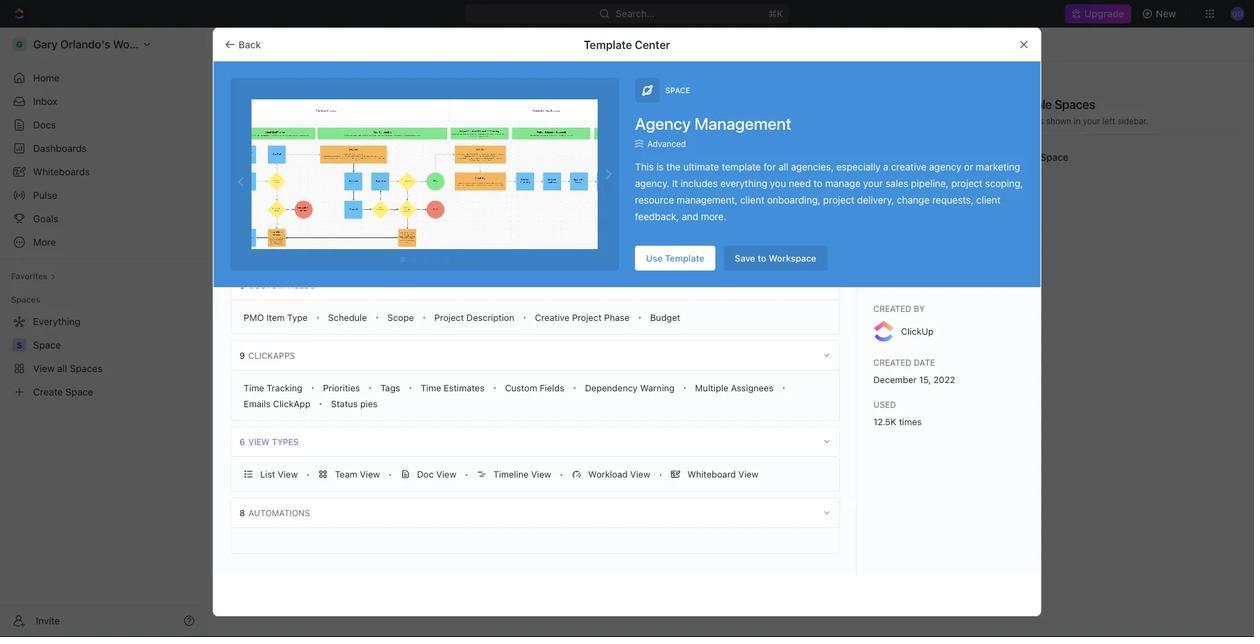 Task type: describe. For each thing, give the bounding box(es) containing it.
visible
[[1016, 97, 1052, 112]]

view for list view
[[277, 469, 298, 480]]

agency
[[929, 161, 962, 172]]

0 vertical spatial all
[[234, 38, 245, 50]]

emails clickapp
[[243, 398, 310, 409]]

1 vertical spatial project
[[824, 194, 855, 206]]

back
[[239, 39, 261, 50]]

9 clickapps
[[239, 351, 295, 360]]

joined
[[616, 284, 640, 293]]

• for scope
[[422, 312, 426, 322]]

used
[[874, 400, 896, 409]]

pulse link
[[6, 184, 200, 206]]

upgrade
[[1085, 8, 1125, 19]]

goals link
[[6, 208, 200, 230]]

0 horizontal spatial space
[[666, 86, 691, 95]]

9
[[239, 351, 245, 360]]

docs
[[33, 119, 56, 130]]

workload view
[[588, 469, 650, 480]]

estimates
[[444, 383, 484, 393]]

agency
[[635, 114, 691, 133]]

phase
[[604, 312, 630, 322]]

your inside this is the ultimate template for all agencies, especially a creative agency or marketing agency. it includes everything you need to manage your sales pipeline, project scoping, resource management, client onboarding, project delivery, change requests, client feedback, and more.
[[864, 178, 883, 189]]

created for created by
[[874, 304, 912, 313]]

view
[[248, 437, 269, 447]]

created date december 15, 2022
[[874, 358, 956, 385]]

management,
[[677, 194, 738, 206]]

pipeline,
[[911, 178, 949, 189]]

dashboards link
[[6, 137, 200, 159]]

all spaces joined
[[573, 284, 640, 293]]

type
[[287, 312, 307, 322]]

whiteboards link
[[6, 161, 200, 183]]

use
[[646, 253, 663, 263]]

a
[[884, 161, 889, 172]]

center
[[635, 38, 671, 51]]

• for emails clickapp
[[319, 399, 322, 408]]

budget
[[650, 312, 680, 322]]

scope
[[387, 312, 414, 322]]

8
[[239, 508, 245, 518]]

custom
[[505, 383, 537, 393]]

1 vertical spatial all spaces
[[238, 91, 332, 114]]

status pies
[[331, 398, 377, 409]]

view for team view
[[360, 469, 380, 480]]

scoping,
[[986, 178, 1024, 189]]

• right timeline view
[[559, 470, 563, 479]]

agency.
[[635, 178, 670, 189]]

1 horizontal spatial space
[[1041, 152, 1069, 163]]

pulse
[[33, 190, 57, 201]]

your inside visible spaces spaces shown in your left sidebar.
[[1083, 116, 1101, 126]]

• for creative project phase
[[638, 312, 642, 322]]

doc
[[417, 469, 434, 480]]

favorites button
[[6, 268, 61, 284]]

times
[[899, 416, 922, 427]]

or
[[964, 161, 974, 172]]

management
[[695, 114, 792, 133]]

project description
[[434, 312, 514, 322]]

fields
[[540, 383, 564, 393]]

timeline
[[493, 469, 528, 480]]

types
[[272, 437, 298, 447]]

ultimate
[[684, 161, 719, 172]]

time for time estimates
[[421, 383, 441, 393]]

home link
[[6, 67, 200, 89]]

space, , element
[[1016, 149, 1032, 166]]

• for custom fields
[[573, 383, 577, 393]]

1 project from the left
[[434, 312, 464, 322]]

the
[[667, 161, 681, 172]]

pmo
[[243, 312, 264, 322]]

agency management
[[635, 114, 792, 133]]

new
[[1156, 8, 1177, 19]]

2022
[[934, 374, 956, 385]]

warning
[[640, 383, 675, 393]]

back button
[[219, 33, 269, 56]]

manage
[[825, 178, 861, 189]]

this
[[635, 161, 654, 172]]

clickapp
[[273, 398, 310, 409]]

• for project description
[[523, 312, 526, 322]]

workload
[[588, 469, 628, 480]]

shown
[[1047, 116, 1072, 126]]

2 project from the left
[[572, 312, 602, 322]]

creative
[[535, 312, 569, 322]]

2 vertical spatial all
[[573, 284, 583, 293]]

view for workload view
[[630, 469, 650, 480]]

• right list view
[[306, 470, 310, 479]]

time for time tracking
[[243, 383, 264, 393]]

advanced
[[648, 139, 686, 149]]

left
[[1103, 116, 1116, 126]]

• for tags
[[408, 383, 412, 393]]

you
[[770, 178, 786, 189]]

description
[[466, 312, 514, 322]]

inbox
[[33, 96, 57, 107]]



Task type: locate. For each thing, give the bounding box(es) containing it.
0 horizontal spatial to
[[758, 253, 767, 263]]

template right the use
[[665, 253, 705, 263]]

requests,
[[933, 194, 974, 206]]

created for created date december 15, 2022
[[874, 358, 912, 367]]

created by
[[874, 304, 925, 313]]

template center
[[584, 38, 671, 51]]

2 6 from the top
[[239, 437, 245, 447]]

and
[[682, 211, 699, 222]]

0 vertical spatial your
[[1083, 116, 1101, 126]]

view for doc view
[[436, 469, 456, 480]]

view right the timeline
[[531, 469, 551, 480]]

project left description
[[434, 312, 464, 322]]

clickup
[[901, 326, 934, 337]]

6 for 6 view types
[[239, 437, 245, 447]]

project down manage
[[824, 194, 855, 206]]

home
[[33, 72, 60, 84]]

1 horizontal spatial your
[[1083, 116, 1101, 126]]

upgrade link
[[1066, 4, 1131, 23]]

it
[[672, 178, 678, 189]]

in
[[1074, 116, 1081, 126]]

• for multiple assignees
[[782, 383, 786, 393]]

feedback,
[[635, 211, 679, 222]]

1 vertical spatial all
[[238, 91, 261, 114]]

tags
[[380, 383, 400, 393]]

1 created from the top
[[874, 304, 912, 313]]

list view
[[260, 469, 298, 480]]

1 horizontal spatial project
[[952, 178, 983, 189]]

0 horizontal spatial time
[[243, 383, 264, 393]]

space
[[666, 86, 691, 95], [1041, 152, 1069, 163]]

2 client from the left
[[977, 194, 1001, 206]]

• right the phase
[[638, 312, 642, 322]]

6 up 'pmo'
[[239, 280, 245, 290]]

2 view from the left
[[360, 469, 380, 480]]

favorites
[[11, 271, 47, 281]]

view for whiteboard view
[[738, 469, 758, 480]]

1 vertical spatial 6
[[239, 437, 245, 447]]

3 view from the left
[[436, 469, 456, 480]]

0 vertical spatial to
[[814, 178, 823, 189]]

used 12.5k times
[[874, 400, 922, 427]]

• right doc view
[[464, 470, 468, 479]]

client down scoping,
[[977, 194, 1001, 206]]

• left 'custom'
[[493, 383, 497, 393]]

tracking
[[266, 383, 302, 393]]

• for time estimates
[[493, 383, 497, 393]]

view right whiteboard
[[738, 469, 758, 480]]

automations
[[248, 508, 310, 518]]

s
[[1021, 153, 1027, 162]]

your right in
[[1083, 116, 1101, 126]]

0 horizontal spatial project
[[824, 194, 855, 206]]

• for time tracking
[[311, 383, 314, 393]]

1 time from the left
[[243, 383, 264, 393]]

to right the save
[[758, 253, 767, 263]]

• for dependency warning
[[683, 383, 687, 393]]

1 vertical spatial template
[[665, 253, 705, 263]]

1 client from the left
[[741, 194, 765, 206]]

your up delivery,
[[864, 178, 883, 189]]

created up the december on the right bottom of page
[[874, 358, 912, 367]]

view right 'workload'
[[630, 469, 650, 480]]

december
[[874, 374, 917, 385]]

• for pmo item type
[[316, 312, 320, 322]]

docs link
[[6, 114, 200, 136]]

creative
[[891, 161, 927, 172]]

created left by
[[874, 304, 912, 313]]

created inside created date december 15, 2022
[[874, 358, 912, 367]]

0 horizontal spatial project
[[434, 312, 464, 322]]

team
[[335, 469, 357, 480]]

1 horizontal spatial to
[[814, 178, 823, 189]]

0 vertical spatial space
[[666, 86, 691, 95]]

5 view from the left
[[630, 469, 650, 480]]

marketing
[[976, 161, 1021, 172]]

2 created from the top
[[874, 358, 912, 367]]

to inside this is the ultimate template for all agencies, especially a creative agency or marketing agency. it includes everything you need to manage your sales pipeline, project scoping, resource management, client onboarding, project delivery, change requests, client feedback, and more.
[[814, 178, 823, 189]]

6 view types
[[239, 437, 298, 447]]

• left status
[[319, 399, 322, 408]]

• right type
[[316, 312, 320, 322]]

project down or
[[952, 178, 983, 189]]

1 6 from the top
[[239, 280, 245, 290]]

view for timeline view
[[531, 469, 551, 480]]

creative project phase
[[535, 312, 630, 322]]

pies
[[360, 398, 377, 409]]

0 vertical spatial project
[[952, 178, 983, 189]]

6 left view
[[239, 437, 245, 447]]

status
[[331, 398, 358, 409]]

for
[[764, 161, 776, 172]]

agencies,
[[791, 161, 834, 172]]

• left creative
[[523, 312, 526, 322]]

1 vertical spatial created
[[874, 358, 912, 367]]

0 vertical spatial 6
[[239, 280, 245, 290]]

1 vertical spatial to
[[758, 253, 767, 263]]

• for priorities
[[368, 383, 372, 393]]

priorities
[[323, 383, 360, 393]]

1 vertical spatial space
[[1041, 152, 1069, 163]]

• left 'scope'
[[375, 312, 379, 322]]

sales
[[886, 178, 909, 189]]

• left multiple
[[683, 383, 687, 393]]

4 view from the left
[[531, 469, 551, 480]]

• right fields
[[573, 383, 577, 393]]

more.
[[701, 211, 727, 222]]

inbox link
[[6, 90, 200, 113]]

0 horizontal spatial your
[[864, 178, 883, 189]]

• right tracking
[[311, 383, 314, 393]]

invite
[[36, 615, 60, 627]]

• right 'scope'
[[422, 312, 426, 322]]

• right tags on the bottom of the page
[[408, 383, 412, 393]]

use template
[[646, 253, 705, 263]]

0 horizontal spatial client
[[741, 194, 765, 206]]

view right doc
[[436, 469, 456, 480]]

dependency warning
[[585, 383, 675, 393]]

pmo item type
[[243, 312, 307, 322]]

template down search...
[[584, 38, 632, 51]]

team view
[[335, 469, 380, 480]]

0 vertical spatial created
[[874, 304, 912, 313]]

list
[[260, 469, 275, 480]]

this is the ultimate template for all agencies, especially a creative agency or marketing agency. it includes everything you need to manage your sales pipeline, project scoping, resource management, client onboarding, project delivery, change requests, client feedback, and more.
[[635, 161, 1024, 222]]

date
[[914, 358, 935, 367]]

onboarding,
[[767, 194, 821, 206]]

• up 'pies' at the left bottom of page
[[368, 383, 372, 393]]

save to workspace
[[735, 253, 817, 263]]

time tracking
[[243, 383, 302, 393]]

all
[[779, 161, 789, 172]]

project left the phase
[[572, 312, 602, 322]]

• right 'assignees'
[[782, 383, 786, 393]]

spaces
[[248, 38, 281, 50], [265, 91, 332, 114], [1055, 97, 1096, 112], [1016, 116, 1044, 126], [585, 284, 614, 293], [11, 295, 40, 304]]

1 horizontal spatial project
[[572, 312, 602, 322]]

tree
[[6, 311, 200, 403]]

space right s at the right top
[[1041, 152, 1069, 163]]

0 vertical spatial template
[[584, 38, 632, 51]]

12.5k
[[874, 416, 897, 427]]

clickapps
[[248, 351, 295, 360]]

• for schedule
[[375, 312, 379, 322]]

to down agencies,
[[814, 178, 823, 189]]

view right 'team'
[[360, 469, 380, 480]]

spaces inside sidebar navigation
[[11, 295, 40, 304]]

0 vertical spatial all spaces
[[234, 38, 281, 50]]

multiple
[[695, 383, 728, 393]]

visible spaces spaces shown in your left sidebar.
[[1016, 97, 1149, 126]]

all spaces
[[234, 38, 281, 50], [238, 91, 332, 114]]

• right team view
[[388, 470, 392, 479]]

custom fields
[[505, 383, 564, 393]]

time estimates
[[421, 383, 484, 393]]

is
[[657, 161, 664, 172]]

6 for 6
[[239, 280, 245, 290]]

client
[[741, 194, 765, 206], [977, 194, 1001, 206]]

time left estimates
[[421, 383, 441, 393]]

template
[[722, 161, 761, 172]]

2 time from the left
[[421, 383, 441, 393]]

assignees
[[731, 383, 773, 393]]

especially
[[837, 161, 881, 172]]

1 view from the left
[[277, 469, 298, 480]]

time
[[243, 383, 264, 393], [421, 383, 441, 393]]

8 automations
[[239, 508, 310, 518]]

view right 'list'
[[277, 469, 298, 480]]

tree inside sidebar navigation
[[6, 311, 200, 403]]

sidebar.
[[1118, 116, 1149, 126]]

6
[[239, 280, 245, 290], [239, 437, 245, 447]]

change
[[897, 194, 930, 206]]

• right the workload view
[[659, 470, 662, 479]]

1 horizontal spatial template
[[665, 253, 705, 263]]

emails
[[243, 398, 270, 409]]

15,
[[920, 374, 931, 385]]

sidebar navigation
[[0, 28, 206, 637]]

1 vertical spatial your
[[864, 178, 883, 189]]

whiteboards
[[33, 166, 90, 177]]

timeline view
[[493, 469, 551, 480]]

whiteboard
[[687, 469, 736, 480]]

client down everything
[[741, 194, 765, 206]]

need
[[789, 178, 811, 189]]

doc view
[[417, 469, 456, 480]]

1 horizontal spatial time
[[421, 383, 441, 393]]

goals
[[33, 213, 58, 224]]

6 view from the left
[[738, 469, 758, 480]]

time up emails
[[243, 383, 264, 393]]

0 horizontal spatial template
[[584, 38, 632, 51]]

project
[[434, 312, 464, 322], [572, 312, 602, 322]]

1 horizontal spatial client
[[977, 194, 1001, 206]]

project
[[952, 178, 983, 189], [824, 194, 855, 206]]

space up the agency
[[666, 86, 691, 95]]



Task type: vqa. For each thing, say whether or not it's contained in the screenshot.
'Space, ,' "element" within the Sidebar navigation
no



